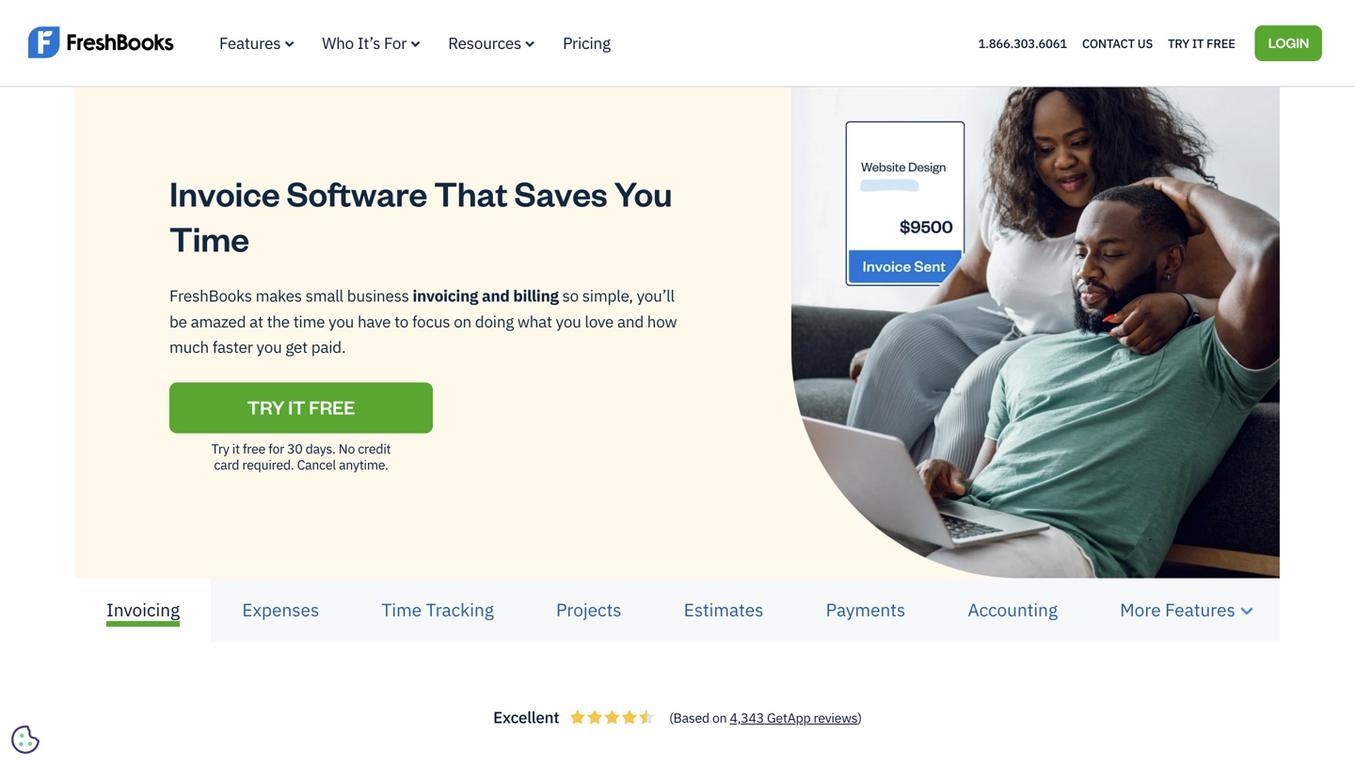 Task type: vqa. For each thing, say whether or not it's contained in the screenshot.
REVIEWS
yes



Task type: describe. For each thing, give the bounding box(es) containing it.
excellent
[[493, 707, 559, 728]]

that
[[434, 170, 508, 215]]

days.
[[306, 440, 336, 458]]

the
[[267, 311, 290, 332]]

it for free
[[1192, 35, 1204, 51]]

software
[[287, 170, 428, 215]]

try it free link
[[169, 383, 433, 434]]

so simple, you'll be amazed at the time you have to focus on doing what you love and how much faster you get paid.
[[169, 285, 677, 357]]

it's
[[357, 32, 380, 53]]

and inside so simple, you'll be amazed at the time you have to focus on doing what you love and how much faster you get paid.
[[617, 311, 644, 332]]

invoicing
[[413, 285, 478, 306]]

get
[[286, 337, 308, 357]]

estimates
[[684, 598, 764, 621]]

focus
[[412, 311, 450, 332]]

accounting link
[[937, 582, 1089, 639]]

getapp
[[767, 709, 811, 727]]

time tracking
[[382, 598, 494, 621]]

small
[[306, 285, 344, 306]]

free
[[309, 395, 355, 419]]

login
[[1269, 33, 1309, 51]]

1 horizontal spatial on
[[713, 709, 727, 727]]

1 horizontal spatial features
[[1165, 598, 1236, 621]]

try for try it free
[[1168, 35, 1190, 51]]

on inside so simple, you'll be amazed at the time you have to focus on doing what you love and how much faster you get paid.
[[454, 311, 472, 332]]

expenses link
[[211, 582, 350, 639]]

love
[[585, 311, 614, 332]]

so
[[562, 285, 579, 306]]

freshbooks makes small business invoicing and billing
[[169, 285, 559, 306]]

try for try it free for 30 days. no credit card required. cancel anytime.
[[211, 440, 229, 458]]

projects
[[556, 598, 622, 621]]

pricing link
[[563, 32, 611, 53]]

who it's for link
[[322, 32, 420, 53]]

you
[[614, 170, 673, 215]]

no
[[339, 440, 355, 458]]

1 horizontal spatial you
[[329, 311, 354, 332]]

payments
[[826, 598, 906, 621]]

time
[[293, 311, 325, 332]]

it for free
[[232, 440, 240, 458]]

free
[[243, 440, 266, 458]]

who
[[322, 32, 354, 53]]

resources link
[[448, 32, 535, 53]]

1.866.303.6061
[[979, 35, 1067, 51]]

accounting
[[968, 598, 1058, 621]]

to
[[394, 311, 409, 332]]

try
[[247, 395, 285, 419]]

simple,
[[582, 285, 633, 306]]

freshbooks logo image
[[28, 24, 174, 60]]

more features link
[[1089, 582, 1280, 639]]

it
[[288, 395, 305, 419]]

try it free
[[1168, 35, 1236, 51]]

(based on 4,343 getapp reviews )
[[669, 709, 862, 727]]

30
[[287, 440, 303, 458]]

at
[[250, 311, 263, 332]]



Task type: locate. For each thing, give the bounding box(es) containing it.
you up paid.
[[329, 311, 354, 332]]

1 vertical spatial and
[[617, 311, 644, 332]]

time
[[169, 216, 249, 260], [382, 598, 422, 621]]

pricing
[[563, 32, 611, 53]]

time left tracking
[[382, 598, 422, 621]]

how
[[647, 311, 677, 332]]

try
[[1168, 35, 1190, 51], [211, 440, 229, 458]]

cookie consent banner dialog
[[14, 534, 296, 751]]

resources
[[448, 32, 522, 53]]

on down invoicing
[[454, 311, 472, 332]]

try inside the try it free for 30 days. no credit card required. cancel anytime.
[[211, 440, 229, 458]]

contact us link
[[1082, 31, 1153, 55]]

invoice
[[169, 170, 280, 215]]

)
[[858, 709, 862, 727]]

1 horizontal spatial it
[[1192, 35, 1204, 51]]

features
[[219, 32, 281, 53], [1165, 598, 1236, 621]]

4,343
[[730, 709, 764, 727]]

0 horizontal spatial time
[[169, 216, 249, 260]]

0 horizontal spatial it
[[232, 440, 240, 458]]

time tracking link
[[350, 582, 525, 639]]

amazed
[[191, 311, 246, 332]]

1 vertical spatial it
[[232, 440, 240, 458]]

estimates link
[[653, 582, 795, 639]]

on left "4,343"
[[713, 709, 727, 727]]

business
[[347, 285, 409, 306]]

for
[[268, 440, 284, 458]]

what
[[518, 311, 552, 332]]

and right "love"
[[617, 311, 644, 332]]

try it free for 30 days. no credit card required. cancel anytime.
[[211, 440, 391, 474]]

invoice software that saves you time
[[169, 170, 673, 260]]

try left free
[[211, 440, 229, 458]]

1.866.303.6061 link
[[979, 35, 1067, 51]]

(based
[[669, 709, 710, 727]]

2 horizontal spatial you
[[556, 311, 581, 332]]

more features
[[1120, 598, 1236, 621]]

1 vertical spatial time
[[382, 598, 422, 621]]

required.
[[242, 456, 294, 474]]

much
[[169, 337, 209, 357]]

saves
[[514, 170, 608, 215]]

features left who
[[219, 32, 281, 53]]

it
[[1192, 35, 1204, 51], [232, 440, 240, 458]]

cancel
[[297, 456, 336, 474]]

you down the on the left top of the page
[[257, 337, 282, 357]]

1 horizontal spatial time
[[382, 598, 422, 621]]

0 vertical spatial features
[[219, 32, 281, 53]]

contact us
[[1082, 35, 1153, 51]]

it inside try it free link
[[1192, 35, 1204, 51]]

expenses
[[242, 598, 319, 621]]

makes
[[256, 285, 302, 306]]

for
[[384, 32, 407, 53]]

you down so
[[556, 311, 581, 332]]

tracking
[[426, 598, 494, 621]]

you
[[329, 311, 354, 332], [556, 311, 581, 332], [257, 337, 282, 357]]

have
[[358, 311, 391, 332]]

anytime.
[[339, 456, 388, 474]]

time down invoice
[[169, 216, 249, 260]]

invoicing
[[106, 598, 180, 621]]

billing
[[513, 285, 559, 306]]

time inside invoice software that saves you time
[[169, 216, 249, 260]]

1 horizontal spatial try
[[1168, 35, 1190, 51]]

0 horizontal spatial features
[[219, 32, 281, 53]]

0 vertical spatial time
[[169, 216, 249, 260]]

be
[[169, 311, 187, 332]]

reviews
[[814, 709, 858, 727]]

4,343 getapp reviews link
[[730, 709, 858, 727]]

4.5 stars image
[[571, 710, 654, 724]]

card
[[214, 456, 239, 474]]

us
[[1138, 35, 1153, 51]]

try right us
[[1168, 35, 1190, 51]]

and up doing
[[482, 285, 510, 306]]

1 horizontal spatial and
[[617, 311, 644, 332]]

payments link
[[795, 582, 937, 639]]

0 horizontal spatial on
[[454, 311, 472, 332]]

freshbooks
[[169, 285, 252, 306]]

1 vertical spatial try
[[211, 440, 229, 458]]

1 vertical spatial on
[[713, 709, 727, 727]]

it inside the try it free for 30 days. no credit card required. cancel anytime.
[[232, 440, 240, 458]]

0 horizontal spatial and
[[482, 285, 510, 306]]

more
[[1120, 598, 1161, 621]]

paid.
[[311, 337, 346, 357]]

try it free
[[247, 395, 355, 419]]

features link
[[219, 32, 294, 53]]

doing
[[475, 311, 514, 332]]

0 vertical spatial it
[[1192, 35, 1204, 51]]

0 horizontal spatial you
[[257, 337, 282, 357]]

who it's for
[[322, 32, 407, 53]]

0 vertical spatial and
[[482, 285, 510, 306]]

features right more
[[1165, 598, 1236, 621]]

projects link
[[525, 582, 653, 639]]

0 vertical spatial try
[[1168, 35, 1190, 51]]

0 vertical spatial on
[[454, 311, 472, 332]]

cookie preferences image
[[11, 726, 40, 754]]

contact
[[1082, 35, 1135, 51]]

0 horizontal spatial try
[[211, 440, 229, 458]]

credit
[[358, 440, 391, 458]]

faster
[[212, 337, 253, 357]]

login link
[[1255, 25, 1322, 61]]

on
[[454, 311, 472, 332], [713, 709, 727, 727]]

and
[[482, 285, 510, 306], [617, 311, 644, 332]]

1 vertical spatial features
[[1165, 598, 1236, 621]]

you'll
[[637, 285, 675, 306]]

invoicing link
[[75, 582, 211, 639]]

free
[[1207, 35, 1236, 51]]

try it free link
[[1168, 31, 1236, 55]]



